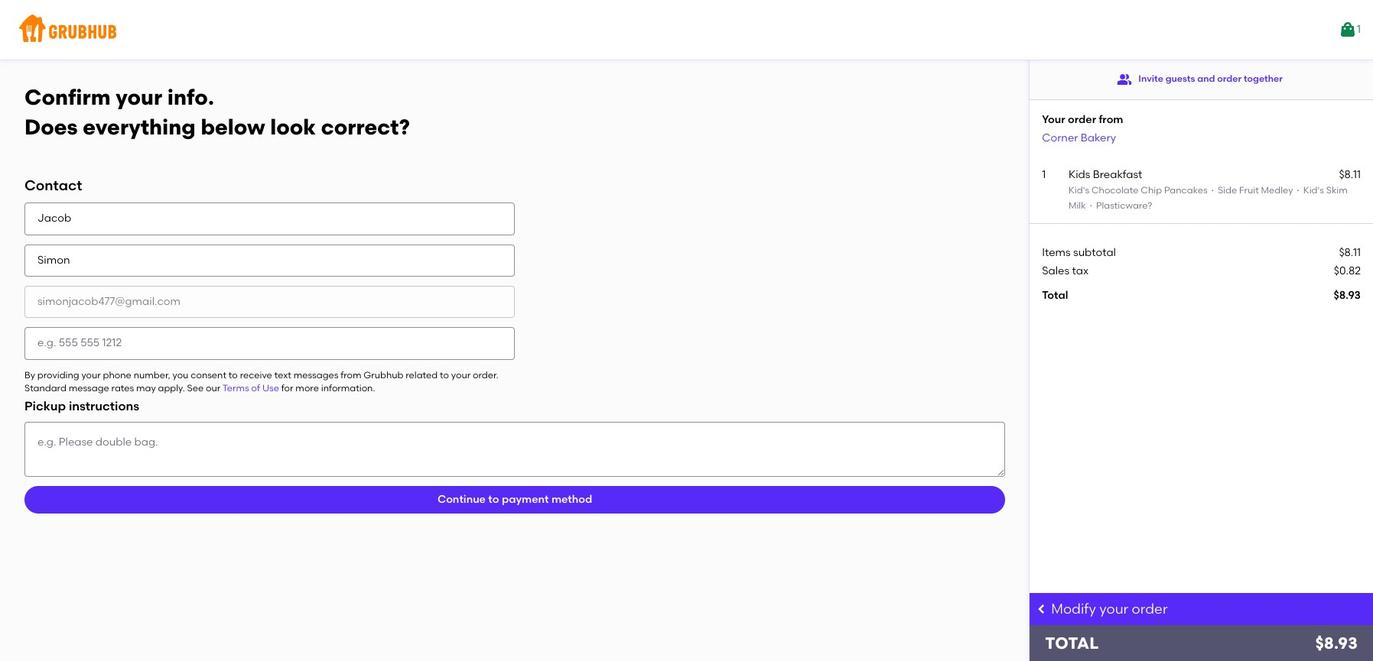 Task type: describe. For each thing, give the bounding box(es) containing it.
standard
[[24, 383, 66, 394]]

message
[[69, 383, 109, 394]]

0 horizontal spatial to
[[229, 370, 238, 381]]

medley
[[1261, 185, 1293, 196]]

your left order.
[[451, 370, 471, 381]]

plasticware?
[[1096, 201, 1152, 212]]

confirm your info. does everything below look correct?
[[24, 84, 410, 140]]

invite
[[1139, 74, 1163, 84]]

number,
[[134, 370, 170, 381]]

guests
[[1166, 74, 1195, 84]]

your right modify
[[1100, 601, 1129, 618]]

milk
[[1069, 201, 1086, 212]]

rates
[[111, 383, 134, 394]]

terms of use link
[[223, 383, 279, 394]]

$0.82
[[1334, 265, 1361, 278]]

together
[[1244, 74, 1283, 84]]

consent
[[191, 370, 226, 381]]

1 inside button
[[1357, 23, 1361, 36]]

side
[[1218, 185, 1237, 196]]

invite guests and order together
[[1139, 74, 1283, 84]]

bakery
[[1081, 131, 1116, 144]]

∙ for ∙
[[1293, 185, 1303, 196]]

invite guests and order together button
[[1117, 66, 1283, 93]]

and
[[1197, 74, 1215, 84]]

kid's chocolate chip pancakes ∙ side fruit medley
[[1069, 185, 1293, 196]]

1 horizontal spatial to
[[440, 370, 449, 381]]

to inside button
[[488, 493, 499, 506]]

text
[[274, 370, 291, 381]]

may
[[136, 383, 156, 394]]

contact
[[24, 177, 82, 195]]

1 horizontal spatial order
[[1132, 601, 1168, 618]]

terms of use for more information.
[[223, 383, 375, 394]]

see
[[187, 383, 204, 394]]

chocolate
[[1092, 185, 1139, 196]]

modify
[[1051, 601, 1096, 618]]

tax
[[1072, 265, 1089, 278]]

chip
[[1141, 185, 1162, 196]]

continue to payment method button
[[24, 486, 1005, 514]]

corner bakery link
[[1042, 131, 1116, 144]]

pancakes
[[1164, 185, 1208, 196]]

1 horizontal spatial ∙
[[1210, 185, 1216, 196]]

continue
[[438, 493, 486, 506]]

kids
[[1069, 168, 1090, 181]]

corner
[[1042, 131, 1078, 144]]

1 $8.11 from the top
[[1339, 168, 1361, 181]]

your inside confirm your info. does everything below look correct?
[[116, 84, 162, 110]]

does
[[24, 114, 78, 140]]

people icon image
[[1117, 72, 1132, 87]]

below
[[201, 114, 265, 140]]

kid's for skim
[[1303, 185, 1324, 196]]

related
[[406, 370, 438, 381]]

messages
[[294, 370, 338, 381]]



Task type: locate. For each thing, give the bounding box(es) containing it.
everything
[[83, 114, 196, 140]]

1
[[1357, 23, 1361, 36], [1042, 168, 1046, 181]]

for
[[281, 383, 293, 394]]

2 kid's from the left
[[1303, 185, 1324, 196]]

sales
[[1042, 265, 1070, 278]]

receive
[[240, 370, 272, 381]]

0 horizontal spatial order
[[1068, 113, 1096, 126]]

grubhub
[[364, 370, 403, 381]]

info.
[[167, 84, 214, 110]]

kid's inside kid's skim milk
[[1303, 185, 1324, 196]]

total down modify
[[1045, 634, 1099, 653]]

to
[[229, 370, 238, 381], [440, 370, 449, 381], [488, 493, 499, 506]]

correct?
[[321, 114, 410, 140]]

to up terms
[[229, 370, 238, 381]]

1 vertical spatial $8.11
[[1339, 246, 1361, 259]]

from inside the your order from corner bakery
[[1099, 113, 1123, 126]]

Email email field
[[24, 286, 515, 318]]

1 kid's from the left
[[1069, 185, 1089, 196]]

1 horizontal spatial 1
[[1357, 23, 1361, 36]]

information.
[[321, 383, 375, 394]]

your up everything at top
[[116, 84, 162, 110]]

1 horizontal spatial kid's
[[1303, 185, 1324, 196]]

Last name text field
[[24, 245, 515, 277]]

look
[[270, 114, 316, 140]]

0 horizontal spatial kid's
[[1069, 185, 1089, 196]]

kid's left skim
[[1303, 185, 1324, 196]]

use
[[262, 383, 279, 394]]

$8.11 up skim
[[1339, 168, 1361, 181]]

order
[[1217, 74, 1242, 84], [1068, 113, 1096, 126], [1132, 601, 1168, 618]]

pickup
[[24, 400, 66, 414]]

our
[[206, 383, 220, 394]]

$8.11
[[1339, 168, 1361, 181], [1339, 246, 1361, 259]]

order up corner bakery link
[[1068, 113, 1096, 126]]

subtotal
[[1073, 246, 1116, 259]]

0 vertical spatial $8.93
[[1334, 289, 1361, 302]]

instructions
[[69, 400, 139, 414]]

breakfast
[[1093, 168, 1142, 181]]

providing
[[37, 370, 79, 381]]

∙ plasticware?
[[1086, 201, 1152, 212]]

Pickup instructions text field
[[24, 422, 1005, 477]]

1 vertical spatial 1
[[1042, 168, 1046, 181]]

sales tax
[[1042, 265, 1089, 278]]

0 vertical spatial $8.11
[[1339, 168, 1361, 181]]

to right related
[[440, 370, 449, 381]]

2 horizontal spatial to
[[488, 493, 499, 506]]

payment
[[502, 493, 549, 506]]

2 horizontal spatial order
[[1217, 74, 1242, 84]]

kids breakfast
[[1069, 168, 1142, 181]]

you
[[173, 370, 188, 381]]

from up information.
[[341, 370, 361, 381]]

∙ left side
[[1210, 185, 1216, 196]]

order right and
[[1217, 74, 1242, 84]]

2 horizontal spatial ∙
[[1293, 185, 1303, 196]]

order inside the your order from corner bakery
[[1068, 113, 1096, 126]]

your
[[1042, 113, 1065, 126]]

order right modify
[[1132, 601, 1168, 618]]

skim
[[1326, 185, 1348, 196]]

kid's
[[1069, 185, 1089, 196], [1303, 185, 1324, 196]]

modify your order
[[1051, 601, 1168, 618]]

to left payment
[[488, 493, 499, 506]]

from up bakery
[[1099, 113, 1123, 126]]

total down sales
[[1042, 289, 1068, 302]]

kid's for chocolate
[[1069, 185, 1089, 196]]

your
[[116, 84, 162, 110], [81, 370, 101, 381], [451, 370, 471, 381], [1100, 601, 1129, 618]]

Phone telephone field
[[24, 328, 515, 360]]

0 vertical spatial total
[[1042, 289, 1068, 302]]

1 vertical spatial total
[[1045, 634, 1099, 653]]

total
[[1042, 289, 1068, 302], [1045, 634, 1099, 653]]

fruit
[[1239, 185, 1259, 196]]

0 horizontal spatial ∙
[[1088, 201, 1094, 212]]

1 vertical spatial order
[[1068, 113, 1096, 126]]

from inside by providing your phone number, you consent to receive text messages from grubhub related to your order. standard message rates may apply. see our
[[341, 370, 361, 381]]

1 vertical spatial $8.93
[[1315, 634, 1358, 653]]

your up message
[[81, 370, 101, 381]]

2 $8.11 from the top
[[1339, 246, 1361, 259]]

confirm
[[24, 84, 111, 110]]

order.
[[473, 370, 499, 381]]

1 horizontal spatial from
[[1099, 113, 1123, 126]]

pickup instructions
[[24, 400, 139, 414]]

0 vertical spatial order
[[1217, 74, 1242, 84]]

continue to payment method
[[438, 493, 592, 506]]

First name text field
[[24, 203, 515, 235]]

more
[[296, 383, 319, 394]]

phone
[[103, 370, 131, 381]]

apply.
[[158, 383, 185, 394]]

terms
[[223, 383, 249, 394]]

1 button
[[1339, 16, 1361, 44]]

∙ left skim
[[1293, 185, 1303, 196]]

svg image
[[1036, 604, 1048, 616]]

∙
[[1210, 185, 1216, 196], [1293, 185, 1303, 196], [1088, 201, 1094, 212]]

items
[[1042, 246, 1071, 259]]

by providing your phone number, you consent to receive text messages from grubhub related to your order. standard message rates may apply. see our
[[24, 370, 499, 394]]

of
[[251, 383, 260, 394]]

∙ for ∙ plasticware?
[[1088, 201, 1094, 212]]

0 vertical spatial 1
[[1357, 23, 1361, 36]]

0 horizontal spatial 1
[[1042, 168, 1046, 181]]

kid's skim milk
[[1069, 185, 1348, 212]]

∙ right milk
[[1088, 201, 1094, 212]]

kid's up milk
[[1069, 185, 1089, 196]]

0 horizontal spatial from
[[341, 370, 361, 381]]

by
[[24, 370, 35, 381]]

from
[[1099, 113, 1123, 126], [341, 370, 361, 381]]

order inside button
[[1217, 74, 1242, 84]]

2 vertical spatial order
[[1132, 601, 1168, 618]]

$8.11 up $0.82
[[1339, 246, 1361, 259]]

main navigation navigation
[[0, 0, 1373, 60]]

method
[[551, 493, 592, 506]]

items subtotal
[[1042, 246, 1116, 259]]

your order from corner bakery
[[1042, 113, 1123, 144]]

0 vertical spatial from
[[1099, 113, 1123, 126]]

$8.93
[[1334, 289, 1361, 302], [1315, 634, 1358, 653]]

1 vertical spatial from
[[341, 370, 361, 381]]



Task type: vqa. For each thing, say whether or not it's contained in the screenshot.
more
yes



